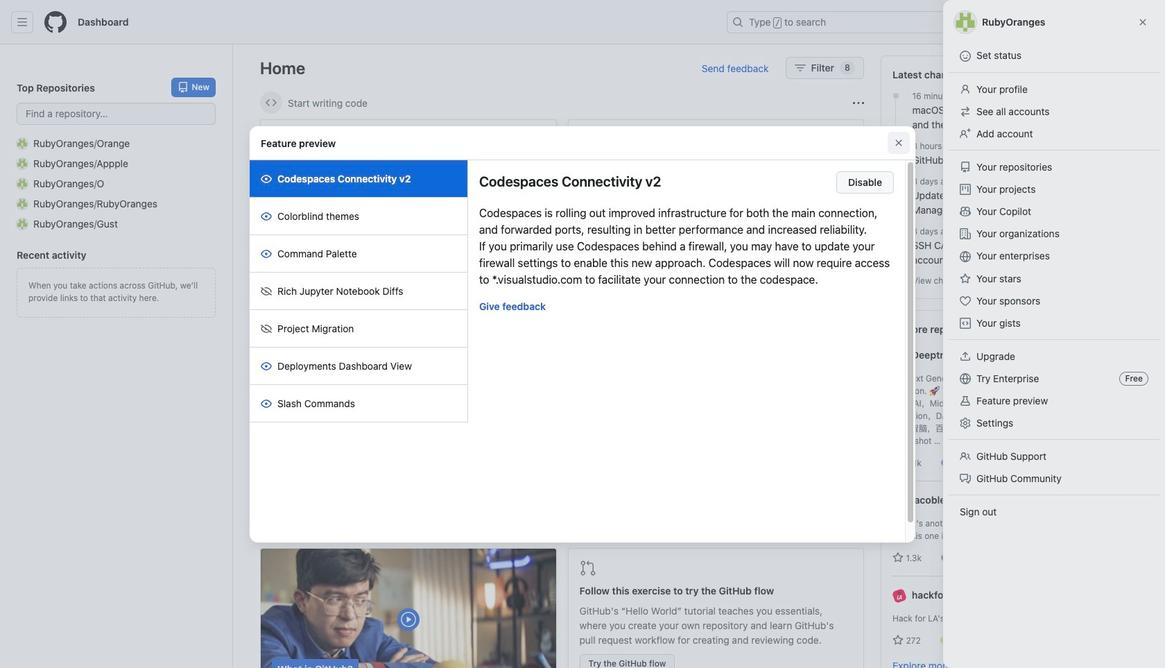 Task type: vqa. For each thing, say whether or not it's contained in the screenshot.
Account element
yes



Task type: describe. For each thing, give the bounding box(es) containing it.
2 star image from the top
[[893, 635, 904, 646]]

plus image
[[997, 17, 1008, 28]]

dot fill image
[[891, 140, 902, 151]]

issue opened image
[[1044, 17, 1056, 28]]

1 star image from the top
[[893, 552, 904, 563]]

account element
[[0, 44, 233, 668]]

command palette image
[[953, 17, 965, 28]]



Task type: locate. For each thing, give the bounding box(es) containing it.
0 vertical spatial star image
[[893, 552, 904, 563]]

0 vertical spatial dot fill image
[[891, 90, 902, 101]]

dot fill image up dot fill image
[[891, 90, 902, 101]]

homepage image
[[44, 11, 67, 33]]

explore element
[[881, 56, 1128, 668]]

star image
[[893, 552, 904, 563], [893, 635, 904, 646]]

2 dot fill image from the top
[[891, 176, 902, 187]]

1 dot fill image from the top
[[891, 90, 902, 101]]

1 vertical spatial star image
[[893, 635, 904, 646]]

triangle down image
[[1013, 17, 1024, 28]]

dot fill image
[[891, 90, 902, 101], [891, 176, 902, 187]]

explore repositories navigation
[[881, 310, 1128, 668]]

dot fill image down dot fill image
[[891, 176, 902, 187]]

1 vertical spatial dot fill image
[[891, 176, 902, 187]]



